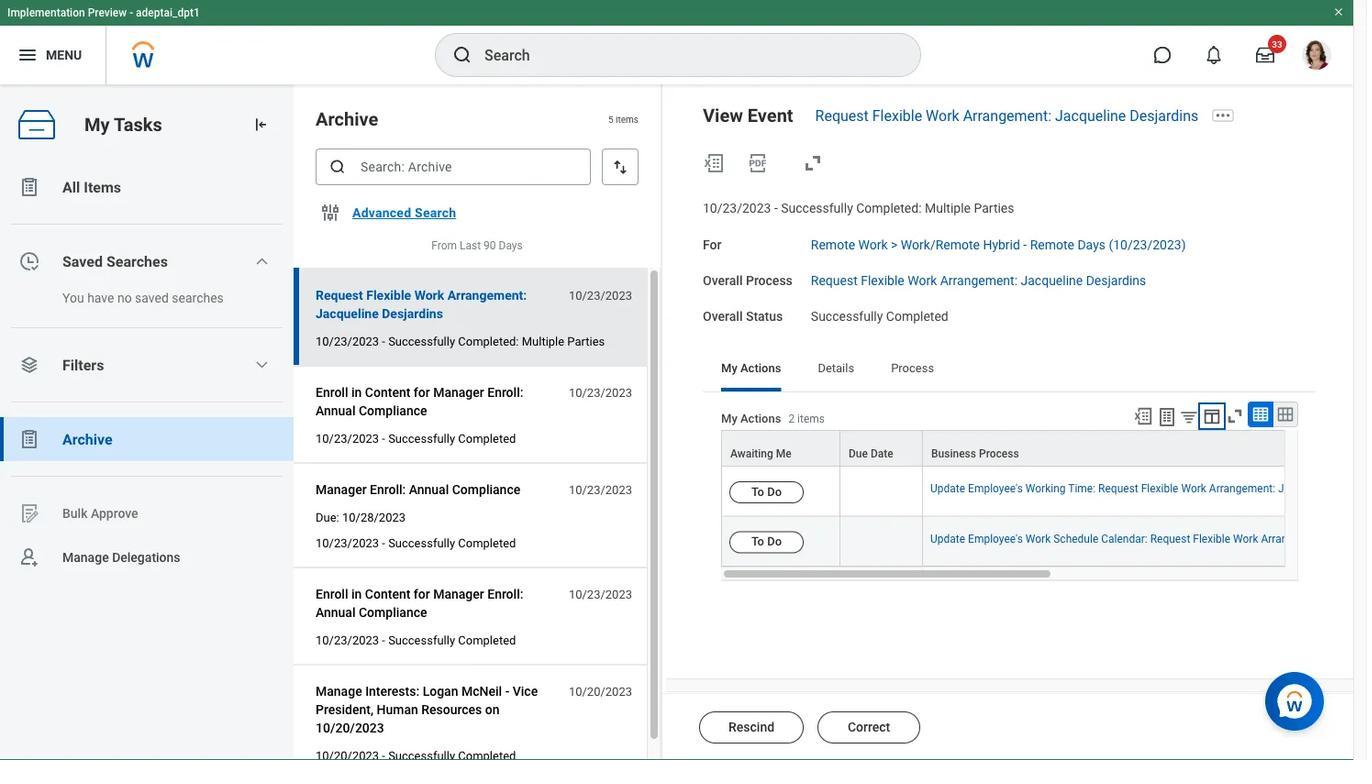 Task type: describe. For each thing, give the bounding box(es) containing it.
you have no saved searches button
[[0, 284, 275, 313]]

clipboard image
[[18, 176, 40, 198]]

0 vertical spatial 10/20/2023
[[569, 685, 632, 699]]

1 in from the top
[[351, 385, 362, 400]]

1 vertical spatial process
[[891, 361, 934, 375]]

export to worksheets image
[[1156, 406, 1178, 429]]

notifications large image
[[1205, 46, 1223, 64]]

2 vertical spatial compliance
[[359, 605, 427, 620]]

clock check image
[[18, 250, 40, 272]]

adeptai_dpt1
[[136, 6, 200, 19]]

delegations
[[112, 550, 180, 565]]

2 for from the top
[[414, 587, 430, 602]]

bulk
[[62, 506, 88, 521]]

- down 10/28/2023
[[382, 536, 385, 550]]

completed up manager enroll: annual compliance button
[[458, 432, 516, 446]]

request inside request flexible work arrangement: jacqueline desjardins button
[[316, 288, 363, 303]]

Search Workday  search field
[[484, 35, 883, 75]]

approve
[[91, 506, 138, 521]]

employee's for work
[[968, 533, 1023, 545]]

manager for first enroll in content for manager enroll: annual compliance button from the top
[[433, 385, 484, 400]]

president,
[[316, 702, 373, 718]]

view printable version (pdf) image
[[747, 152, 769, 174]]

completed up mcneil
[[458, 634, 516, 647]]

due date
[[849, 448, 893, 461]]

2
[[788, 412, 795, 425]]

row containing awaiting me
[[721, 430, 1367, 468]]

successfully down fullscreen icon
[[781, 201, 853, 216]]

request flexible work arrangement: jacqueline desjardins inside button
[[316, 288, 527, 321]]

have
[[87, 290, 114, 306]]

5
[[608, 114, 613, 125]]

arrangement: inside button
[[447, 288, 527, 303]]

all
[[62, 178, 80, 196]]

business process button
[[923, 431, 1367, 466]]

update employee's work schedule calendar: request flexible work arrangement: jacquel link
[[930, 533, 1367, 545]]

hybrid
[[983, 237, 1020, 253]]

2 vertical spatial annual
[[316, 605, 356, 620]]

0 vertical spatial completed:
[[856, 201, 922, 216]]

2 vertical spatial my
[[721, 411, 737, 425]]

days inside "item list" element
[[499, 239, 523, 252]]

1 horizontal spatial days
[[1078, 237, 1106, 253]]

searches
[[106, 253, 168, 270]]

overall for overall status
[[703, 309, 743, 324]]

manage for manage delegations
[[62, 550, 109, 565]]

update employee's working time: request flexible work arrangement: jacqueline desjard link
[[930, 483, 1367, 496]]

you have no saved searches
[[62, 290, 224, 306]]

last
[[460, 239, 481, 252]]

archive button
[[0, 417, 294, 462]]

update for update employee's working time: request flexible work arrangement: jacqueline desjard
[[930, 483, 965, 496]]

successfully inside overall status element
[[811, 309, 883, 324]]

employee's for working
[[968, 483, 1023, 496]]

jacquel
[[1330, 533, 1367, 545]]

transformation import image
[[251, 116, 270, 134]]

10/28/2023
[[342, 511, 406, 524]]

mcneil
[[461, 684, 502, 699]]

logan
[[423, 684, 458, 699]]

chevron down image
[[254, 254, 269, 269]]

business process
[[931, 448, 1019, 461]]

2 remote from the left
[[1030, 237, 1074, 253]]

2 10/23/2023 - successfully completed from the top
[[316, 536, 516, 550]]

0 vertical spatial enroll:
[[487, 385, 523, 400]]

due: 10/28/2023
[[316, 511, 406, 524]]

request right calendar:
[[1150, 533, 1190, 545]]

saved searches
[[62, 253, 168, 270]]

0 vertical spatial compliance
[[359, 403, 427, 418]]

preview
[[88, 6, 127, 19]]

request flexible work arrangement: jacqueline desjardins for overall process
[[811, 273, 1146, 288]]

awaiting me column header
[[721, 430, 840, 468]]

>
[[891, 237, 898, 253]]

item list element
[[294, 84, 662, 761]]

rename image
[[18, 503, 40, 525]]

tab list containing my actions
[[703, 348, 1317, 392]]

request flexible work arrangement: jacqueline desjardins button
[[316, 284, 559, 325]]

remote work > work/remote hybrid - remote days (10/23/2023) link
[[811, 234, 1186, 253]]

export to excel image
[[1133, 406, 1153, 427]]

calendar:
[[1101, 533, 1148, 545]]

saved
[[135, 290, 169, 306]]

2 in from the top
[[351, 587, 362, 602]]

successfully completed
[[811, 309, 948, 324]]

searches
[[172, 290, 224, 306]]

rescind
[[728, 720, 774, 735]]

correct button
[[818, 712, 920, 744]]

profile logan mcneil image
[[1302, 40, 1331, 73]]

2 content from the top
[[365, 587, 410, 602]]

filters
[[62, 356, 104, 374]]

items inside my actions 2 items
[[797, 412, 825, 425]]

my actions 2 items
[[721, 411, 825, 425]]

vice
[[513, 684, 538, 699]]

rescind button
[[699, 712, 804, 744]]

manager enroll: annual compliance button
[[316, 479, 528, 501]]

schedule
[[1054, 533, 1098, 545]]

archive inside button
[[62, 431, 113, 448]]

due
[[849, 448, 868, 461]]

advanced search button
[[345, 195, 464, 231]]

(10/23/2023)
[[1109, 237, 1186, 253]]

- up overall process
[[774, 201, 778, 216]]

actions for my actions
[[740, 361, 781, 375]]

perspective image
[[18, 354, 40, 376]]

manage interests: logan mcneil - vice president, human resources on 10/20/2023 button
[[316, 681, 559, 740]]

to do for due date column header
[[751, 485, 782, 499]]

details
[[818, 361, 854, 375]]

advanced
[[352, 205, 411, 220]]

33
[[1272, 39, 1282, 50]]

remote work > work/remote hybrid - remote days (10/23/2023)
[[811, 237, 1186, 253]]

due:
[[316, 511, 339, 524]]

search
[[415, 205, 456, 220]]

manage delegations link
[[0, 536, 294, 580]]

to do for row containing awaiting me
[[751, 535, 782, 549]]

actions for my actions 2 items
[[740, 411, 781, 425]]

1 to do row from the top
[[721, 467, 1367, 517]]

to do button for due date column header
[[729, 482, 804, 504]]

10/23/2023 - successfully completed for 2nd enroll in content for manager enroll: annual compliance button from the top
[[316, 634, 516, 647]]

completed down manager enroll: annual compliance button
[[458, 536, 516, 550]]

33 button
[[1245, 35, 1286, 75]]

tasks
[[114, 114, 162, 135]]

do for to do button related to due date column header
[[767, 485, 782, 499]]

you
[[62, 290, 84, 306]]

status
[[746, 309, 783, 324]]

- inside remote work > work/remote hybrid - remote days (10/23/2023) link
[[1023, 237, 1027, 253]]

saved
[[62, 253, 103, 270]]

bulk approve
[[62, 506, 138, 521]]

do for to do button corresponding to cell for update employee's working time: request flexible work arrangement: jacqueline desjard
[[767, 535, 782, 549]]

awaiting me button
[[722, 431, 840, 466]]

search image inside menu banner
[[451, 44, 473, 66]]

90
[[484, 239, 496, 252]]

my tasks
[[84, 114, 162, 135]]

time:
[[1068, 483, 1096, 496]]

resources
[[421, 702, 482, 718]]

0 vertical spatial multiple
[[925, 201, 971, 216]]

archive inside "item list" element
[[316, 108, 378, 130]]

work/remote
[[901, 237, 980, 253]]

advanced search
[[352, 205, 456, 220]]

correct
[[848, 720, 890, 735]]

close environment banner image
[[1333, 6, 1344, 17]]

my actions
[[721, 361, 781, 375]]

enroll: inside manager enroll: annual compliance button
[[370, 482, 406, 497]]

me
[[776, 448, 792, 461]]

completed: inside "item list" element
[[458, 335, 519, 348]]

parties inside "item list" element
[[567, 335, 605, 348]]

2 to do row from the top
[[721, 517, 1367, 567]]

10/23/2023 - successfully completed: multiple parties inside "item list" element
[[316, 335, 605, 348]]

process for business process
[[979, 448, 1019, 461]]

- up manager enroll: annual compliance at left
[[382, 432, 385, 446]]

1 remote from the left
[[811, 237, 855, 253]]

update employee's working time: request flexible work arrangement: jacqueline desjard
[[930, 483, 1367, 496]]

inbox large image
[[1256, 46, 1274, 64]]

10/23/2023 - successfully completed for first enroll in content for manager enroll: annual compliance button from the top
[[316, 432, 516, 446]]

jacqueline inside to do row
[[1278, 483, 1331, 496]]

clipboard image
[[18, 428, 40, 450]]

search image inside "item list" element
[[328, 158, 347, 176]]

for
[[703, 237, 722, 253]]



Task type: locate. For each thing, give the bounding box(es) containing it.
0 horizontal spatial archive
[[62, 431, 113, 448]]

0 vertical spatial archive
[[316, 108, 378, 130]]

request flexible work arrangement: jacqueline desjardins link
[[815, 107, 1199, 124], [811, 269, 1146, 288]]

manage inside list
[[62, 550, 109, 565]]

view
[[703, 105, 743, 126]]

overall process
[[703, 273, 793, 288]]

filters button
[[0, 343, 294, 387]]

1 vertical spatial completed:
[[458, 335, 519, 348]]

0 horizontal spatial search image
[[328, 158, 347, 176]]

0 vertical spatial process
[[746, 273, 793, 288]]

enroll in content for manager enroll: annual compliance button up logan
[[316, 584, 559, 624]]

0 vertical spatial enroll in content for manager enroll: annual compliance
[[316, 385, 523, 418]]

manage for manage interests: logan mcneil - vice president, human resources on 10/20/2023
[[316, 684, 362, 699]]

0 horizontal spatial parties
[[567, 335, 605, 348]]

my for my actions
[[721, 361, 737, 375]]

manager for 2nd enroll in content for manager enroll: annual compliance button from the top
[[433, 587, 484, 602]]

my for my tasks
[[84, 114, 110, 135]]

list
[[0, 165, 294, 580]]

due date column header
[[840, 430, 923, 468]]

0 vertical spatial desjardins
[[1130, 107, 1199, 124]]

1 vertical spatial manager
[[316, 482, 367, 497]]

1 to do from the top
[[751, 485, 782, 499]]

2 vertical spatial enroll:
[[487, 587, 523, 602]]

2 do from the top
[[767, 535, 782, 549]]

- up interests:
[[382, 634, 385, 647]]

manage interests: logan mcneil - vice president, human resources on 10/20/2023
[[316, 684, 538, 736]]

1 vertical spatial enroll
[[316, 587, 348, 602]]

1 horizontal spatial items
[[797, 412, 825, 425]]

10/20/2023
[[569, 685, 632, 699], [316, 721, 384, 736]]

1 horizontal spatial search image
[[451, 44, 473, 66]]

2 to from the top
[[751, 535, 764, 549]]

actions left 2
[[740, 411, 781, 425]]

- inside manage interests: logan mcneil - vice president, human resources on 10/20/2023
[[505, 684, 509, 699]]

0 horizontal spatial process
[[746, 273, 793, 288]]

manage up president, on the left of the page
[[316, 684, 362, 699]]

days right 90
[[499, 239, 523, 252]]

process
[[746, 273, 793, 288], [891, 361, 934, 375], [979, 448, 1019, 461]]

1 vertical spatial parties
[[567, 335, 605, 348]]

1 vertical spatial do
[[767, 535, 782, 549]]

0 horizontal spatial 10/20/2023
[[316, 721, 384, 736]]

content
[[365, 385, 410, 400], [365, 587, 410, 602]]

1 enroll in content for manager enroll: annual compliance from the top
[[316, 385, 523, 418]]

manager
[[433, 385, 484, 400], [316, 482, 367, 497], [433, 587, 484, 602]]

1 horizontal spatial 10/23/2023 - successfully completed: multiple parties
[[703, 201, 1014, 216]]

overall
[[703, 273, 743, 288], [703, 309, 743, 324]]

0 vertical spatial manager
[[433, 385, 484, 400]]

0 vertical spatial to
[[751, 485, 764, 499]]

request up overall status element
[[811, 273, 858, 288]]

remote
[[811, 237, 855, 253], [1030, 237, 1074, 253]]

10/23/2023 - successfully completed down 10/28/2023
[[316, 536, 516, 550]]

overall for overall process
[[703, 273, 743, 288]]

multiple
[[925, 201, 971, 216], [522, 335, 564, 348]]

saved searches button
[[0, 239, 294, 284]]

manage delegations
[[62, 550, 180, 565]]

1 vertical spatial enroll in content for manager enroll: annual compliance button
[[316, 584, 559, 624]]

annual
[[316, 403, 356, 418], [409, 482, 449, 497], [316, 605, 356, 620]]

2 enroll in content for manager enroll: annual compliance button from the top
[[316, 584, 559, 624]]

expand table image
[[1276, 406, 1295, 424]]

desjardins for view event
[[1130, 107, 1199, 124]]

to do row
[[721, 467, 1367, 517], [721, 517, 1367, 567]]

enroll in content for manager enroll: annual compliance up logan
[[316, 587, 523, 620]]

2 horizontal spatial process
[[979, 448, 1019, 461]]

1 vertical spatial for
[[414, 587, 430, 602]]

employee's left the schedule
[[968, 533, 1023, 545]]

enroll in content for manager enroll: annual compliance button up manager enroll: annual compliance button
[[316, 382, 559, 422]]

list containing all items
[[0, 165, 294, 580]]

chevron down image
[[254, 358, 269, 373]]

10/20/2023 right vice
[[569, 685, 632, 699]]

1 vertical spatial in
[[351, 587, 362, 602]]

1 vertical spatial manage
[[316, 684, 362, 699]]

1 to do button from the top
[[729, 482, 804, 504]]

multiple inside "item list" element
[[522, 335, 564, 348]]

0 vertical spatial do
[[767, 485, 782, 499]]

process down successfully completed
[[891, 361, 934, 375]]

actions up my actions 2 items
[[740, 361, 781, 375]]

1 horizontal spatial archive
[[316, 108, 378, 130]]

completed down > at right
[[886, 309, 948, 324]]

user plus image
[[18, 547, 40, 569]]

awaiting
[[730, 448, 773, 461]]

cell for update employee's working time: request flexible work arrangement: jacqueline desjard
[[840, 467, 923, 517]]

0 vertical spatial overall
[[703, 273, 743, 288]]

-
[[130, 6, 133, 19], [774, 201, 778, 216], [1023, 237, 1027, 253], [382, 335, 385, 348], [382, 432, 385, 446], [382, 536, 385, 550], [382, 634, 385, 647], [505, 684, 509, 699]]

1 vertical spatial archive
[[62, 431, 113, 448]]

desjardins inside request flexible work arrangement: jacqueline desjardins link
[[1086, 273, 1146, 288]]

toolbar
[[1125, 402, 1298, 430]]

2 vertical spatial manager
[[433, 587, 484, 602]]

items
[[84, 178, 121, 196]]

1 vertical spatial request flexible work arrangement: jacqueline desjardins link
[[811, 269, 1146, 288]]

1 10/23/2023 - successfully completed from the top
[[316, 432, 516, 446]]

1 vertical spatial my
[[721, 361, 737, 375]]

my up awaiting
[[721, 411, 737, 425]]

archive right clipboard image
[[62, 431, 113, 448]]

table image
[[1251, 406, 1270, 424]]

working
[[1026, 483, 1066, 496]]

1 horizontal spatial completed:
[[856, 201, 922, 216]]

to do button for cell for update employee's working time: request flexible work arrangement: jacqueline desjard
[[729, 532, 804, 554]]

10/23/2023 - successfully completed: multiple parties
[[703, 201, 1014, 216], [316, 335, 605, 348]]

enroll:
[[487, 385, 523, 400], [370, 482, 406, 497], [487, 587, 523, 602]]

export to excel image
[[703, 152, 725, 174]]

1 vertical spatial to
[[751, 535, 764, 549]]

2 cell from the top
[[840, 517, 923, 567]]

- inside menu banner
[[130, 6, 133, 19]]

0 horizontal spatial multiple
[[522, 335, 564, 348]]

0 vertical spatial search image
[[451, 44, 473, 66]]

fullscreen image
[[1225, 406, 1245, 427]]

human
[[377, 702, 418, 718]]

process right business
[[979, 448, 1019, 461]]

update for update employee's work schedule calendar: request flexible work arrangement: jacquel
[[930, 533, 965, 545]]

menu banner
[[0, 0, 1353, 84]]

0 horizontal spatial items
[[616, 114, 639, 125]]

1 update from the top
[[930, 483, 965, 496]]

jacqueline inside request flexible work arrangement: jacqueline desjardins
[[316, 306, 379, 321]]

interests:
[[365, 684, 419, 699]]

0 vertical spatial parties
[[974, 201, 1014, 216]]

0 vertical spatial content
[[365, 385, 410, 400]]

successfully down request flexible work arrangement: jacqueline desjardins button
[[388, 335, 455, 348]]

- right hybrid
[[1023, 237, 1027, 253]]

to
[[751, 485, 764, 499], [751, 535, 764, 549]]

1 vertical spatial items
[[797, 412, 825, 425]]

process up status
[[746, 273, 793, 288]]

1 content from the top
[[365, 385, 410, 400]]

1 vertical spatial multiple
[[522, 335, 564, 348]]

0 vertical spatial to do button
[[729, 482, 804, 504]]

business
[[931, 448, 976, 461]]

1 vertical spatial enroll in content for manager enroll: annual compliance
[[316, 587, 523, 620]]

1 horizontal spatial manage
[[316, 684, 362, 699]]

actions
[[740, 361, 781, 375], [740, 411, 781, 425]]

successfully up the details
[[811, 309, 883, 324]]

0 vertical spatial employee's
[[968, 483, 1023, 496]]

1 overall from the top
[[703, 273, 743, 288]]

successfully
[[781, 201, 853, 216], [811, 309, 883, 324], [388, 335, 455, 348], [388, 432, 455, 446], [388, 536, 455, 550], [388, 634, 455, 647]]

manager enroll: annual compliance
[[316, 482, 520, 497]]

0 vertical spatial actions
[[740, 361, 781, 375]]

0 vertical spatial 10/23/2023 - successfully completed
[[316, 432, 516, 446]]

completed: up > at right
[[856, 201, 922, 216]]

select to filter grid data image
[[1179, 407, 1199, 427]]

awaiting me
[[730, 448, 792, 461]]

1 vertical spatial to do button
[[729, 532, 804, 554]]

my down overall status
[[721, 361, 737, 375]]

all items button
[[0, 165, 294, 209]]

0 vertical spatial for
[[414, 385, 430, 400]]

successfully up manager enroll: annual compliance at left
[[388, 432, 455, 446]]

process for overall process
[[746, 273, 793, 288]]

cell for update employee's work schedule calendar: request flexible work arrangement: jacquel
[[840, 517, 923, 567]]

0 vertical spatial enroll
[[316, 385, 348, 400]]

10/20/2023 inside manage interests: logan mcneil - vice president, human resources on 10/20/2023
[[316, 721, 384, 736]]

1 horizontal spatial process
[[891, 361, 934, 375]]

overall left status
[[703, 309, 743, 324]]

successfully up logan
[[388, 634, 455, 647]]

due date button
[[840, 431, 922, 466]]

1 cell from the top
[[840, 467, 923, 517]]

1 horizontal spatial parties
[[974, 201, 1014, 216]]

1 vertical spatial enroll:
[[370, 482, 406, 497]]

enroll in content for manager enroll: annual compliance button
[[316, 382, 559, 422], [316, 584, 559, 624]]

1 vertical spatial employee's
[[968, 533, 1023, 545]]

to do row down working at the bottom of page
[[721, 517, 1367, 567]]

10/23/2023 - successfully completed up manager enroll: annual compliance at left
[[316, 432, 516, 446]]

request flexible work arrangement: jacqueline desjardins link for process
[[811, 269, 1146, 288]]

- down request flexible work arrangement: jacqueline desjardins button
[[382, 335, 385, 348]]

search image
[[451, 44, 473, 66], [328, 158, 347, 176]]

cell
[[840, 467, 923, 517], [840, 517, 923, 567]]

overall status element
[[811, 298, 948, 325]]

request right 'time:' on the right of the page
[[1098, 483, 1138, 496]]

manage down bulk
[[62, 550, 109, 565]]

arrangement:
[[963, 107, 1051, 124], [940, 273, 1018, 288], [447, 288, 527, 303], [1209, 483, 1275, 496], [1261, 533, 1327, 545]]

0 vertical spatial enroll in content for manager enroll: annual compliance button
[[316, 382, 559, 422]]

1 vertical spatial search image
[[328, 158, 347, 176]]

10/23/2023 - successfully completed up interests:
[[316, 634, 516, 647]]

1 vertical spatial desjardins
[[1086, 273, 1146, 288]]

enroll in content for manager enroll: annual compliance up manager enroll: annual compliance at left
[[316, 385, 523, 418]]

request flexible work arrangement: jacqueline desjardins link for event
[[815, 107, 1199, 124]]

1 horizontal spatial 10/20/2023
[[569, 685, 632, 699]]

tab list
[[703, 348, 1317, 392]]

2 employee's from the top
[[968, 533, 1023, 545]]

desjardins
[[1130, 107, 1199, 124], [1086, 273, 1146, 288], [382, 306, 443, 321]]

items right the 5
[[616, 114, 639, 125]]

1 horizontal spatial remote
[[1030, 237, 1074, 253]]

1 actions from the top
[[740, 361, 781, 375]]

items right 2
[[797, 412, 825, 425]]

click to view/edit grid preferences image
[[1202, 406, 1222, 427]]

10/20/2023 down president, on the left of the page
[[316, 721, 384, 736]]

0 vertical spatial items
[[616, 114, 639, 125]]

1 vertical spatial annual
[[409, 482, 449, 497]]

my left the tasks
[[84, 114, 110, 135]]

request flexible work arrangement: jacqueline desjardins for view event
[[815, 107, 1199, 124]]

update
[[930, 483, 965, 496], [930, 533, 965, 545]]

manage
[[62, 550, 109, 565], [316, 684, 362, 699]]

0 horizontal spatial remote
[[811, 237, 855, 253]]

2 to do button from the top
[[729, 532, 804, 554]]

sort image
[[611, 158, 629, 176]]

work inside request flexible work arrangement: jacqueline desjardins
[[414, 288, 444, 303]]

in
[[351, 385, 362, 400], [351, 587, 362, 602]]

desjard
[[1334, 483, 1367, 496]]

all items
[[62, 178, 121, 196]]

row
[[721, 430, 1367, 468]]

1 vertical spatial actions
[[740, 411, 781, 425]]

view event
[[703, 105, 793, 126]]

implementation
[[7, 6, 85, 19]]

2 actions from the top
[[740, 411, 781, 425]]

items inside "item list" element
[[616, 114, 639, 125]]

0 horizontal spatial completed:
[[458, 335, 519, 348]]

0 horizontal spatial days
[[499, 239, 523, 252]]

0 horizontal spatial manage
[[62, 550, 109, 565]]

menu button
[[0, 26, 106, 84]]

desjardins inside request flexible work arrangement: jacqueline desjardins button
[[382, 306, 443, 321]]

completed
[[886, 309, 948, 324], [458, 432, 516, 446], [458, 536, 516, 550], [458, 634, 516, 647]]

from
[[431, 239, 457, 252]]

completed: down request flexible work arrangement: jacqueline desjardins button
[[458, 335, 519, 348]]

justify image
[[17, 44, 39, 66]]

to do
[[751, 485, 782, 499], [751, 535, 782, 549]]

0 vertical spatial manage
[[62, 550, 109, 565]]

2 enroll from the top
[[316, 587, 348, 602]]

do
[[767, 485, 782, 499], [767, 535, 782, 549]]

remote left > at right
[[811, 237, 855, 253]]

to for to do button related to due date column header
[[751, 485, 764, 499]]

on
[[485, 702, 500, 718]]

0 horizontal spatial 10/23/2023 - successfully completed: multiple parties
[[316, 335, 605, 348]]

- left vice
[[505, 684, 509, 699]]

10/23/2023 - successfully completed: multiple parties down request flexible work arrangement: jacqueline desjardins button
[[316, 335, 605, 348]]

update employee's work schedule calendar: request flexible work arrangement: jacquel
[[930, 533, 1367, 545]]

2 vertical spatial process
[[979, 448, 1019, 461]]

2 overall from the top
[[703, 309, 743, 324]]

1 for from the top
[[414, 385, 430, 400]]

completed inside overall status element
[[886, 309, 948, 324]]

to do row up the schedule
[[721, 467, 1367, 517]]

to for to do button corresponding to cell for update employee's working time: request flexible work arrangement: jacqueline desjard
[[751, 535, 764, 549]]

no
[[117, 290, 132, 306]]

process inside popup button
[[979, 448, 1019, 461]]

2 to do from the top
[[751, 535, 782, 549]]

0 vertical spatial annual
[[316, 403, 356, 418]]

archive right the transformation import 'icon'
[[316, 108, 378, 130]]

1 vertical spatial 10/20/2023
[[316, 721, 384, 736]]

2 vertical spatial desjardins
[[382, 306, 443, 321]]

10/23/2023 - successfully completed: multiple parties up > at right
[[703, 201, 1014, 216]]

successfully down manager enroll: annual compliance button
[[388, 536, 455, 550]]

1 vertical spatial content
[[365, 587, 410, 602]]

archive
[[316, 108, 378, 130], [62, 431, 113, 448]]

0 vertical spatial update
[[930, 483, 965, 496]]

request up fullscreen icon
[[815, 107, 869, 124]]

remote right hybrid
[[1030, 237, 1074, 253]]

configure image
[[319, 202, 341, 224]]

1 vertical spatial overall
[[703, 309, 743, 324]]

2 vertical spatial 10/23/2023 - successfully completed
[[316, 634, 516, 647]]

from last 90 days
[[431, 239, 523, 252]]

1 vertical spatial 10/23/2023 - successfully completed
[[316, 536, 516, 550]]

menu
[[46, 47, 82, 62]]

3 10/23/2023 - successfully completed from the top
[[316, 634, 516, 647]]

Search: Archive text field
[[316, 149, 591, 185]]

1 to from the top
[[751, 485, 764, 499]]

0 vertical spatial my
[[84, 114, 110, 135]]

1 vertical spatial 10/23/2023 - successfully completed: multiple parties
[[316, 335, 605, 348]]

flexible inside button
[[366, 288, 411, 303]]

enroll
[[316, 385, 348, 400], [316, 587, 348, 602]]

fullscreen image
[[802, 152, 824, 174]]

1 vertical spatial to do
[[751, 535, 782, 549]]

2 enroll in content for manager enroll: annual compliance from the top
[[316, 587, 523, 620]]

10/23/2023
[[703, 201, 771, 216], [569, 289, 632, 302], [316, 335, 379, 348], [569, 386, 632, 400], [316, 432, 379, 446], [569, 483, 632, 497], [316, 536, 379, 550], [569, 588, 632, 601], [316, 634, 379, 647]]

1 vertical spatial compliance
[[452, 482, 520, 497]]

enroll in content for manager enroll: annual compliance
[[316, 385, 523, 418], [316, 587, 523, 620]]

desjardins for overall process
[[1086, 273, 1146, 288]]

work
[[926, 107, 959, 124], [858, 237, 888, 253], [908, 273, 937, 288], [414, 288, 444, 303], [1181, 483, 1206, 496], [1026, 533, 1051, 545], [1233, 533, 1258, 545]]

annual inside manager enroll: annual compliance button
[[409, 482, 449, 497]]

1 enroll from the top
[[316, 385, 348, 400]]

date
[[871, 448, 893, 461]]

1 horizontal spatial multiple
[[925, 201, 971, 216]]

1 employee's from the top
[[968, 483, 1023, 496]]

1 vertical spatial update
[[930, 533, 965, 545]]

0 vertical spatial in
[[351, 385, 362, 400]]

request
[[815, 107, 869, 124], [811, 273, 858, 288], [316, 288, 363, 303], [1098, 483, 1138, 496], [1150, 533, 1190, 545]]

overall down for on the right top of the page
[[703, 273, 743, 288]]

1 enroll in content for manager enroll: annual compliance button from the top
[[316, 382, 559, 422]]

0 vertical spatial 10/23/2023 - successfully completed: multiple parties
[[703, 201, 1014, 216]]

bulk approve link
[[0, 492, 294, 536]]

parties
[[974, 201, 1014, 216], [567, 335, 605, 348]]

compliance inside button
[[452, 482, 520, 497]]

days left (10/23/2023)
[[1078, 237, 1106, 253]]

for
[[414, 385, 430, 400], [414, 587, 430, 602]]

employee's down business process
[[968, 483, 1023, 496]]

manage inside manage interests: logan mcneil - vice president, human resources on 10/20/2023
[[316, 684, 362, 699]]

0 vertical spatial request flexible work arrangement: jacqueline desjardins link
[[815, 107, 1199, 124]]

1 do from the top
[[767, 485, 782, 499]]

items
[[616, 114, 639, 125], [797, 412, 825, 425]]

0 vertical spatial to do
[[751, 485, 782, 499]]

5 items
[[608, 114, 639, 125]]

event
[[748, 105, 793, 126]]

- right preview
[[130, 6, 133, 19]]

request down configure 'icon'
[[316, 288, 363, 303]]

my tasks element
[[0, 84, 294, 761]]

2 update from the top
[[930, 533, 965, 545]]



Task type: vqa. For each thing, say whether or not it's contained in the screenshot.
3 button
no



